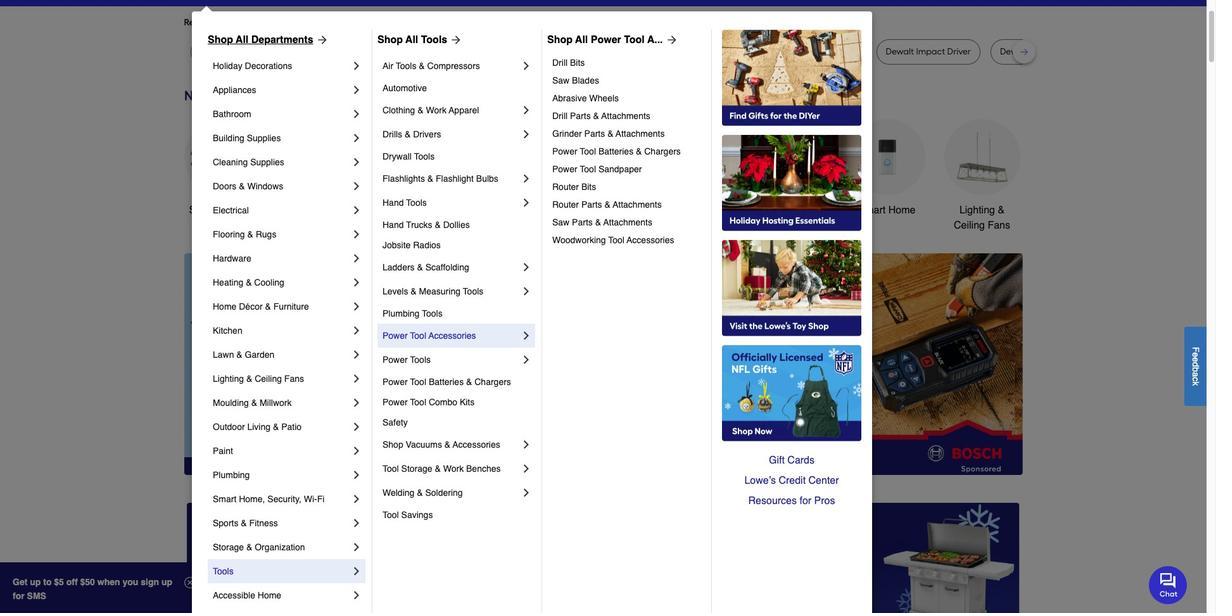 Task type: vqa. For each thing, say whether or not it's contained in the screenshot.
the inside the Unboxing and inspection of your appliance; confirmation of make and model Inspection of the appliance for visible damage Removal of packaging from your home Removal of your existing cooktop if haul away is purchased (customers must uninstall and cool off product prior to haul away unless installation is purchased)
no



Task type: describe. For each thing, give the bounding box(es) containing it.
shop for shop all deals
[[189, 205, 213, 216]]

sms
[[27, 591, 46, 601]]

chevron right image for paint
[[350, 445, 363, 457]]

building supplies link
[[213, 126, 350, 150]]

shop for shop all power tool a...
[[547, 34, 573, 46]]

drills
[[383, 129, 402, 139]]

drill for dewalt drill bit set
[[1031, 46, 1046, 57]]

smart home link
[[849, 119, 925, 218]]

searches
[[247, 17, 284, 28]]

recommended
[[184, 17, 245, 28]]

drywall
[[383, 151, 412, 162]]

0 horizontal spatial power tool batteries & chargers link
[[383, 372, 533, 392]]

jobsite
[[383, 240, 411, 250]]

chevron right image for hand tools
[[520, 196, 533, 209]]

cooling
[[254, 277, 284, 288]]

levels
[[383, 286, 408, 296]]

shop these last-minute gifts. $99 or less. quantities are limited and won't last. image
[[184, 253, 389, 475]]

$50
[[80, 577, 95, 587]]

attachments for grinder parts & attachments
[[616, 129, 665, 139]]

chevron right image for flooring & rugs
[[350, 228, 363, 241]]

chevron right image for lawn & garden
[[350, 348, 363, 361]]

holiday decorations
[[213, 61, 292, 71]]

all for tools
[[406, 34, 418, 46]]

pros
[[814, 495, 835, 507]]

clothing & work apparel link
[[383, 98, 520, 122]]

equipment
[[673, 220, 721, 231]]

christmas
[[484, 205, 530, 216]]

1 up from the left
[[30, 577, 41, 587]]

hand trucks & dollies
[[383, 220, 470, 230]]

0 horizontal spatial bathroom link
[[213, 102, 350, 126]]

impact for impact driver bit
[[505, 46, 534, 57]]

sign
[[141, 577, 159, 587]]

1 vertical spatial lighting & ceiling fans link
[[213, 367, 350, 391]]

2 up from the left
[[161, 577, 172, 587]]

outdoor for outdoor tools & equipment
[[661, 205, 698, 216]]

chargers for leftmost power tool batteries & chargers link
[[475, 377, 511, 387]]

vacuums
[[406, 440, 442, 450]]

drywall tools
[[383, 151, 435, 162]]

driver for impact driver bit
[[536, 46, 560, 57]]

dewalt for dewalt drill
[[728, 46, 756, 57]]

chevron right image for smart home, security, wi-fi
[[350, 493, 363, 506]]

sandpaper
[[599, 164, 642, 174]]

cleaning supplies
[[213, 157, 284, 167]]

shop vacuums & accessories
[[383, 440, 500, 450]]

k
[[1191, 381, 1201, 386]]

find gifts for the diyer. image
[[722, 30, 862, 126]]

1 vertical spatial storage
[[213, 542, 244, 552]]

abrasive wheels
[[552, 93, 619, 103]]

chevron right image for doors & windows
[[350, 180, 363, 193]]

apparel
[[449, 105, 479, 115]]

dewalt for dewalt drill bit
[[333, 46, 361, 57]]

1 horizontal spatial arrow right image
[[999, 364, 1012, 377]]

1 e from the top
[[1191, 352, 1201, 357]]

holiday hosting essentials. image
[[722, 135, 862, 231]]

grinder parts & attachments
[[552, 129, 665, 139]]

plumbing for plumbing tools
[[383, 309, 420, 319]]

0 vertical spatial lighting & ceiling fans
[[954, 205, 1010, 231]]

levels & measuring tools
[[383, 286, 484, 296]]

saw parts & attachments
[[552, 217, 652, 227]]

chevron right image for tool storage & work benches
[[520, 462, 533, 475]]

power for leftmost power tool batteries & chargers link
[[383, 377, 408, 387]]

decorations for christmas
[[480, 220, 534, 231]]

power for power tool accessories link
[[383, 331, 408, 341]]

home for accessible home
[[258, 590, 281, 601]]

accessible home
[[213, 590, 281, 601]]

get
[[13, 577, 27, 587]]

impact for impact driver
[[802, 46, 831, 57]]

for up "departments"
[[286, 17, 297, 28]]

power tool accessories link
[[383, 324, 520, 348]]

hand tools link
[[383, 191, 520, 215]]

jobsite radios link
[[383, 235, 533, 255]]

air
[[383, 61, 393, 71]]

bits for drill bits
[[570, 58, 585, 68]]

welding & soldering
[[383, 488, 463, 498]]

tool storage & work benches
[[383, 464, 501, 474]]

chevron right image for tools
[[350, 565, 363, 578]]

lawn & garden
[[213, 350, 274, 360]]

flashlight
[[436, 174, 474, 184]]

1 vertical spatial home
[[213, 302, 237, 312]]

2 vertical spatial accessories
[[453, 440, 500, 450]]

a...
[[647, 34, 663, 46]]

living
[[247, 422, 271, 432]]

parts for drill
[[570, 111, 591, 121]]

arrow right image inside shop all departments link
[[313, 34, 328, 46]]

savings
[[401, 510, 433, 520]]

safety link
[[383, 412, 533, 433]]

parts for router
[[581, 200, 602, 210]]

hand trucks & dollies link
[[383, 215, 533, 235]]

power for power tools link
[[383, 355, 408, 365]]

hardware link
[[213, 246, 350, 271]]

router for router parts & attachments
[[552, 200, 579, 210]]

cleaning
[[213, 157, 248, 167]]

dollies
[[443, 220, 470, 230]]

storage & organization
[[213, 542, 305, 552]]

chevron right image for power tool accessories
[[520, 329, 533, 342]]

tool for woodworking tool accessories link
[[608, 235, 625, 245]]

chevron right image for home décor & furniture
[[350, 300, 363, 313]]

gift cards
[[769, 455, 815, 466]]

shop all departments link
[[208, 32, 328, 48]]

chevron right image for storage & organization
[[350, 541, 363, 554]]

power tools link
[[383, 348, 520, 372]]

shop all tools
[[378, 34, 447, 46]]

0 horizontal spatial tools link
[[213, 559, 350, 583]]

shop all power tool a...
[[547, 34, 663, 46]]

scroll to item #5 image
[[775, 452, 806, 457]]

router parts & attachments link
[[552, 196, 703, 213]]

dewalt for dewalt impact driver
[[886, 46, 914, 57]]

bit for dewalt drill bit set
[[1048, 46, 1058, 57]]

arrow left image
[[420, 364, 432, 377]]

sports & fitness
[[213, 518, 278, 528]]

drill for drill bits
[[552, 58, 568, 68]]

tool for power tool accessories link
[[410, 331, 426, 341]]

lighting inside lighting & ceiling fans
[[960, 205, 995, 216]]

you for more suggestions for you
[[412, 17, 427, 28]]

more suggestions for you
[[324, 17, 427, 28]]

ladders & scaffolding link
[[383, 255, 520, 279]]

tools inside outdoor tools & equipment
[[700, 205, 724, 216]]

chevron right image for moulding & millwork
[[350, 397, 363, 409]]

paint
[[213, 446, 233, 456]]

ladders
[[383, 262, 415, 272]]

grinder
[[552, 129, 582, 139]]

work inside tool storage & work benches link
[[443, 464, 464, 474]]

chevron right image for clothing & work apparel
[[520, 104, 533, 117]]

heating & cooling
[[213, 277, 284, 288]]

attachments for saw parts & attachments
[[603, 217, 652, 227]]

chevron right image for flashlights & flashlight bulbs
[[520, 172, 533, 185]]

clothing
[[383, 105, 415, 115]]

off
[[66, 577, 78, 587]]

power tool combo kits
[[383, 397, 475, 407]]

chevron right image for accessible home
[[350, 589, 363, 602]]

0 vertical spatial lighting & ceiling fans link
[[944, 119, 1020, 233]]

gift
[[769, 455, 785, 466]]

1 vertical spatial lighting & ceiling fans
[[213, 374, 304, 384]]

visit the lowe's toy shop. image
[[722, 240, 862, 336]]

chevron right image for heating & cooling
[[350, 276, 363, 289]]

tool savings
[[383, 510, 433, 520]]

woodworking tool accessories
[[552, 235, 674, 245]]

smart home, security, wi-fi link
[[213, 487, 350, 511]]

chevron right image for building supplies
[[350, 132, 363, 144]]

batteries for the top power tool batteries & chargers link
[[599, 146, 634, 156]]

tool for leftmost power tool batteries & chargers link
[[410, 377, 426, 387]]

blades
[[572, 75, 599, 86]]

f e e d b a c k button
[[1185, 327, 1207, 406]]

& inside lighting & ceiling fans
[[998, 205, 1005, 216]]

power tool sandpaper
[[552, 164, 642, 174]]

arrow right image for shop all power tool a...
[[663, 34, 678, 46]]

shop all departments
[[208, 34, 313, 46]]

for inside resources for pros link
[[800, 495, 812, 507]]

drill for dewalt drill bit
[[363, 46, 378, 57]]

router parts & attachments
[[552, 200, 662, 210]]

chevron right image for levels & measuring tools
[[520, 285, 533, 298]]

shop for shop vacuums & accessories
[[383, 440, 403, 450]]

wheels
[[589, 93, 619, 103]]

when
[[97, 577, 120, 587]]

moulding & millwork
[[213, 398, 292, 408]]

drill for drill parts & attachments
[[552, 111, 568, 121]]

advertisement region
[[409, 253, 1023, 478]]

hardware
[[213, 253, 251, 264]]

router bits link
[[552, 178, 703, 196]]

woodworking tool accessories link
[[552, 231, 703, 249]]

heating
[[213, 277, 243, 288]]

1 horizontal spatial bathroom
[[770, 205, 814, 216]]

tool down welding
[[383, 510, 399, 520]]

0 horizontal spatial bathroom
[[213, 109, 251, 119]]

power tool combo kits link
[[383, 392, 533, 412]]

kitchen for kitchen faucets
[[566, 205, 600, 216]]

plumbing for plumbing
[[213, 470, 250, 480]]

flashlights & flashlight bulbs
[[383, 174, 498, 184]]

chevron right image for ladders & scaffolding
[[520, 261, 533, 274]]

saw for saw parts & attachments
[[552, 217, 570, 227]]

0 vertical spatial power tool batteries & chargers link
[[552, 143, 703, 160]]

combo
[[429, 397, 457, 407]]

recommended searches for you heading
[[184, 16, 1023, 29]]

drills & drivers link
[[383, 122, 520, 146]]

chevron right image for holiday decorations
[[350, 60, 363, 72]]



Task type: locate. For each thing, give the bounding box(es) containing it.
set
[[1060, 46, 1073, 57]]

up left to
[[30, 577, 41, 587]]

bits up saw blades
[[570, 58, 585, 68]]

power for power tool sandpaper link on the top
[[552, 164, 578, 174]]

supplies for building supplies
[[247, 133, 281, 143]]

1 bit from the left
[[381, 46, 391, 57]]

attachments down "drill parts & attachments" 'link'
[[616, 129, 665, 139]]

home décor & furniture
[[213, 302, 309, 312]]

dewalt for dewalt drill bit set
[[1000, 46, 1028, 57]]

chevron right image for plumbing
[[350, 469, 363, 481]]

power for the top power tool batteries & chargers link
[[552, 146, 578, 156]]

1 horizontal spatial home
[[258, 590, 281, 601]]

0 vertical spatial fans
[[988, 220, 1010, 231]]

0 vertical spatial decorations
[[245, 61, 292, 71]]

attachments inside the grinder parts & attachments link
[[616, 129, 665, 139]]

2 hand from the top
[[383, 220, 404, 230]]

0 horizontal spatial plumbing
[[213, 470, 250, 480]]

parts inside 'link'
[[570, 111, 591, 121]]

0 vertical spatial ceiling
[[954, 220, 985, 231]]

chevron right image for kitchen
[[350, 324, 363, 337]]

1 router from the top
[[552, 182, 579, 192]]

tool left combo
[[410, 397, 426, 407]]

chat invite button image
[[1149, 565, 1188, 604]]

you left more
[[299, 17, 314, 28]]

bit up drill bits
[[562, 46, 572, 57]]

bit for dewalt drill bit
[[381, 46, 391, 57]]

impact driver bit
[[505, 46, 572, 57]]

plumbing down paint
[[213, 470, 250, 480]]

arrow right image
[[447, 34, 463, 46], [663, 34, 678, 46]]

2 drill from the left
[[758, 46, 773, 57]]

accessories up benches
[[453, 440, 500, 450]]

for
[[286, 17, 297, 28], [399, 17, 410, 28], [800, 495, 812, 507], [13, 591, 24, 601]]

accessories
[[627, 235, 674, 245], [429, 331, 476, 341], [453, 440, 500, 450]]

soldering
[[425, 488, 463, 498]]

home
[[889, 205, 916, 216], [213, 302, 237, 312], [258, 590, 281, 601]]

home,
[[239, 494, 265, 504]]

batteries up combo
[[429, 377, 464, 387]]

ceiling
[[954, 220, 985, 231], [255, 374, 282, 384]]

shop
[[189, 205, 213, 216], [383, 440, 403, 450]]

all
[[236, 34, 249, 46], [406, 34, 418, 46], [575, 34, 588, 46], [215, 205, 226, 216]]

1 vertical spatial plumbing
[[213, 470, 250, 480]]

tool up router bits
[[580, 164, 596, 174]]

&
[[419, 61, 425, 71], [418, 105, 424, 115], [593, 111, 599, 121], [608, 129, 614, 139], [405, 129, 411, 139], [636, 146, 642, 156], [427, 174, 433, 184], [239, 181, 245, 191], [605, 200, 611, 210], [727, 205, 733, 216], [998, 205, 1005, 216], [595, 217, 601, 227], [435, 220, 441, 230], [247, 229, 253, 239], [417, 262, 423, 272], [246, 277, 252, 288], [411, 286, 417, 296], [265, 302, 271, 312], [237, 350, 242, 360], [246, 374, 252, 384], [466, 377, 472, 387], [251, 398, 257, 408], [273, 422, 279, 432], [445, 440, 451, 450], [435, 464, 441, 474], [417, 488, 423, 498], [241, 518, 247, 528], [246, 542, 252, 552]]

shop inside shop all departments link
[[208, 34, 233, 46]]

1 horizontal spatial outdoor
[[661, 205, 698, 216]]

2 drill from the top
[[552, 111, 568, 121]]

0 horizontal spatial power tool batteries & chargers
[[383, 377, 511, 387]]

router down router bits
[[552, 200, 579, 210]]

ceiling inside lighting & ceiling fans
[[954, 220, 985, 231]]

impact driver
[[802, 46, 857, 57]]

3 drill from the left
[[1031, 46, 1046, 57]]

3 dewalt from the left
[[886, 46, 914, 57]]

0 vertical spatial arrow right image
[[313, 34, 328, 46]]

0 vertical spatial home
[[889, 205, 916, 216]]

power down the recommended searches for you heading
[[591, 34, 621, 46]]

all inside shop all departments link
[[236, 34, 249, 46]]

kitchen up saw parts & attachments
[[566, 205, 600, 216]]

resources
[[748, 495, 797, 507]]

None search field
[[472, 0, 818, 8]]

2 driver from the left
[[833, 46, 857, 57]]

batteries up sandpaper
[[599, 146, 634, 156]]

accessible
[[213, 590, 255, 601]]

2 router from the top
[[552, 200, 579, 210]]

2 horizontal spatial impact
[[916, 46, 945, 57]]

bulbs
[[476, 174, 498, 184]]

2 bit from the left
[[562, 46, 572, 57]]

work up drivers at the left top
[[426, 105, 447, 115]]

electrical link
[[213, 198, 350, 222]]

bits for router bits
[[581, 182, 596, 192]]

chevron right image for appliances
[[350, 84, 363, 96]]

scroll to item #4 image
[[745, 452, 775, 457]]

tool left a...
[[624, 34, 645, 46]]

tool up welding
[[383, 464, 399, 474]]

0 horizontal spatial shop
[[208, 34, 233, 46]]

smart for smart home
[[859, 205, 886, 216]]

1 vertical spatial hand
[[383, 220, 404, 230]]

kitchen for kitchen
[[213, 326, 242, 336]]

attachments for drill parts & attachments
[[601, 111, 650, 121]]

1 vertical spatial power tool batteries & chargers
[[383, 377, 511, 387]]

1 horizontal spatial impact
[[802, 46, 831, 57]]

arrow right image inside shop all tools link
[[447, 34, 463, 46]]

3 driver from the left
[[947, 46, 971, 57]]

plumbing inside plumbing link
[[213, 470, 250, 480]]

2 saw from the top
[[552, 217, 570, 227]]

grinder parts & attachments link
[[552, 125, 703, 143]]

4 dewalt from the left
[[1000, 46, 1028, 57]]

woodworking
[[552, 235, 606, 245]]

parts up saw parts & attachments
[[581, 200, 602, 210]]

christmas decorations link
[[469, 119, 545, 233]]

work up welding & soldering link
[[443, 464, 464, 474]]

drill for dewalt drill
[[758, 46, 773, 57]]

0 vertical spatial hand
[[383, 198, 404, 208]]

router for router bits
[[552, 182, 579, 192]]

1 horizontal spatial plumbing
[[383, 309, 420, 319]]

chevron right image for hardware
[[350, 252, 363, 265]]

shop inside shop all tools link
[[378, 34, 403, 46]]

2 impact from the left
[[802, 46, 831, 57]]

dewalt drill
[[728, 46, 773, 57]]

accessories for woodworking tool accessories
[[627, 235, 674, 245]]

1 shop from the left
[[208, 34, 233, 46]]

outdoor inside outdoor tools & equipment
[[661, 205, 698, 216]]

tool for power tool combo kits link
[[410, 397, 426, 407]]

chevron right image for outdoor living & patio
[[350, 421, 363, 433]]

drill bits link
[[552, 54, 703, 72]]

c
[[1191, 377, 1201, 381]]

0 vertical spatial tools link
[[374, 119, 450, 218]]

hand for hand tools
[[383, 198, 404, 208]]

2 horizontal spatial drill
[[1031, 46, 1046, 57]]

attachments down router bits "link"
[[613, 200, 662, 210]]

attachments inside 'saw parts & attachments' link
[[603, 217, 652, 227]]

all inside shop all power tool a... link
[[575, 34, 588, 46]]

attachments inside "drill parts & attachments" 'link'
[[601, 111, 650, 121]]

0 vertical spatial storage
[[401, 464, 432, 474]]

heating & cooling link
[[213, 271, 350, 295]]

1 vertical spatial router
[[552, 200, 579, 210]]

2 horizontal spatial home
[[889, 205, 916, 216]]

shop left electrical
[[189, 205, 213, 216]]

1 impact from the left
[[505, 46, 534, 57]]

2 horizontal spatial driver
[[947, 46, 971, 57]]

arrow right image up drill bits link
[[663, 34, 678, 46]]

1 vertical spatial kitchen
[[213, 326, 242, 336]]

kitchen
[[566, 205, 600, 216], [213, 326, 242, 336]]

router down power tool sandpaper
[[552, 182, 579, 192]]

power up 'power tools'
[[383, 331, 408, 341]]

1 horizontal spatial bit
[[562, 46, 572, 57]]

0 vertical spatial work
[[426, 105, 447, 115]]

shop for shop all tools
[[378, 34, 403, 46]]

attachments for router parts & attachments
[[613, 200, 662, 210]]

0 horizontal spatial impact
[[505, 46, 534, 57]]

chevron right image
[[350, 60, 363, 72], [520, 60, 533, 72], [520, 104, 533, 117], [350, 108, 363, 120], [520, 128, 533, 141], [350, 132, 363, 144], [520, 172, 533, 185], [350, 180, 363, 193], [520, 196, 533, 209], [350, 252, 363, 265], [350, 324, 363, 337], [350, 348, 363, 361], [520, 353, 533, 366], [350, 397, 363, 409], [350, 421, 363, 433], [520, 487, 533, 499], [350, 493, 363, 506], [350, 565, 363, 578]]

for left pros
[[800, 495, 812, 507]]

officially licensed n f l gifts. shop now. image
[[722, 345, 862, 442]]

power down 'power tools'
[[383, 377, 408, 387]]

supplies up windows
[[250, 157, 284, 167]]

chevron right image for electrical
[[350, 204, 363, 217]]

center
[[809, 475, 839, 487]]

attachments down abrasive wheels link
[[601, 111, 650, 121]]

measuring
[[419, 286, 461, 296]]

windows
[[247, 181, 283, 191]]

0 horizontal spatial decorations
[[245, 61, 292, 71]]

safety
[[383, 417, 408, 428]]

1 horizontal spatial driver
[[833, 46, 857, 57]]

arrow right image up compressors
[[447, 34, 463, 46]]

decorations inside holiday decorations link
[[245, 61, 292, 71]]

lawn
[[213, 350, 234, 360]]

1 drill from the left
[[363, 46, 378, 57]]

hand down flashlights
[[383, 198, 404, 208]]

automotive link
[[383, 78, 533, 98]]

0 vertical spatial outdoor
[[661, 205, 698, 216]]

1 dewalt from the left
[[333, 46, 361, 57]]

accessible home link
[[213, 583, 350, 608]]

home for smart home
[[889, 205, 916, 216]]

for up shop all tools
[[399, 17, 410, 28]]

2 e from the top
[[1191, 357, 1201, 362]]

0 horizontal spatial shop
[[189, 205, 213, 216]]

you for recommended searches for you
[[299, 17, 314, 28]]

1 horizontal spatial shop
[[378, 34, 403, 46]]

2 dewalt from the left
[[728, 46, 756, 57]]

plumbing down levels
[[383, 309, 420, 319]]

all up air tools & compressors
[[406, 34, 418, 46]]

1 vertical spatial tools link
[[213, 559, 350, 583]]

2 horizontal spatial shop
[[547, 34, 573, 46]]

batteries for leftmost power tool batteries & chargers link
[[429, 377, 464, 387]]

1 arrow right image from the left
[[447, 34, 463, 46]]

1 hand from the top
[[383, 198, 404, 208]]

decorations down shop all departments link
[[245, 61, 292, 71]]

for down get
[[13, 591, 24, 601]]

bit left the set
[[1048, 46, 1058, 57]]

for inside the get up to $5 off $50 when you sign up for sms
[[13, 591, 24, 601]]

decorations inside christmas decorations link
[[480, 220, 534, 231]]

all down "recommended searches for you"
[[236, 34, 249, 46]]

chevron right image for power tools
[[520, 353, 533, 366]]

1 vertical spatial bits
[[581, 182, 596, 192]]

chevron right image for drills & drivers
[[520, 128, 533, 141]]

1 horizontal spatial up
[[161, 577, 172, 587]]

1 vertical spatial saw
[[552, 217, 570, 227]]

plumbing tools link
[[383, 303, 533, 324]]

parts down drill parts & attachments
[[584, 129, 605, 139]]

1 horizontal spatial arrow right image
[[663, 34, 678, 46]]

0 vertical spatial saw
[[552, 75, 570, 86]]

power tool batteries & chargers for leftmost power tool batteries & chargers link
[[383, 377, 511, 387]]

bits inside "link"
[[581, 182, 596, 192]]

e up d
[[1191, 352, 1201, 357]]

flashlights
[[383, 174, 425, 184]]

1 horizontal spatial smart
[[859, 205, 886, 216]]

doors & windows link
[[213, 174, 350, 198]]

power tool batteries & chargers up combo
[[383, 377, 511, 387]]

chevron right image for welding & soldering
[[520, 487, 533, 499]]

1 horizontal spatial ceiling
[[954, 220, 985, 231]]

hand tools
[[383, 198, 427, 208]]

bits
[[570, 58, 585, 68], [581, 182, 596, 192]]

0 horizontal spatial fans
[[284, 374, 304, 384]]

smart home
[[859, 205, 916, 216]]

accessories down plumbing tools "link"
[[429, 331, 476, 341]]

chargers up kits
[[475, 377, 511, 387]]

1 vertical spatial smart
[[213, 494, 237, 504]]

1 vertical spatial lighting
[[213, 374, 244, 384]]

$5
[[54, 577, 64, 587]]

& inside outdoor tools & equipment
[[727, 205, 733, 216]]

chevron right image for shop vacuums & accessories
[[520, 438, 533, 451]]

0 horizontal spatial chargers
[[475, 377, 511, 387]]

2 vertical spatial home
[[258, 590, 281, 601]]

0 horizontal spatial up
[[30, 577, 41, 587]]

1 horizontal spatial kitchen
[[566, 205, 600, 216]]

2 horizontal spatial bit
[[1048, 46, 1058, 57]]

doors
[[213, 181, 237, 191]]

departments
[[251, 34, 313, 46]]

saw blades link
[[552, 72, 703, 89]]

fitness
[[249, 518, 278, 528]]

2 you from the left
[[412, 17, 427, 28]]

chargers for the top power tool batteries & chargers link
[[644, 146, 681, 156]]

d
[[1191, 362, 1201, 367]]

chargers up power tool sandpaper link on the top
[[644, 146, 681, 156]]

0 vertical spatial lighting
[[960, 205, 995, 216]]

up to 30 percent off select grills and accessories. image
[[756, 503, 1020, 613]]

1 vertical spatial fans
[[284, 374, 304, 384]]

shop down more suggestions for you link
[[378, 34, 403, 46]]

get up to 2 free select tools or batteries when you buy 1 with select purchases. image
[[187, 503, 451, 613]]

tool down the arrow left image
[[410, 377, 426, 387]]

ladders & scaffolding
[[383, 262, 469, 272]]

hand for hand trucks & dollies
[[383, 220, 404, 230]]

sports
[[213, 518, 238, 528]]

2 arrow right image from the left
[[663, 34, 678, 46]]

rugs
[[256, 229, 276, 239]]

power tool batteries & chargers for the top power tool batteries & chargers link
[[552, 146, 681, 156]]

1 vertical spatial shop
[[383, 440, 403, 450]]

abrasive
[[552, 93, 587, 103]]

storage up welding & soldering on the left of page
[[401, 464, 432, 474]]

saw up woodworking
[[552, 217, 570, 227]]

new deals every day during 25 days of deals image
[[184, 85, 1023, 106]]

1 vertical spatial chargers
[[475, 377, 511, 387]]

driver for impact driver
[[833, 46, 857, 57]]

shop down recommended
[[208, 34, 233, 46]]

power up safety
[[383, 397, 408, 407]]

0 horizontal spatial ceiling
[[255, 374, 282, 384]]

supplies up 'cleaning supplies'
[[247, 133, 281, 143]]

suggestions
[[347, 17, 397, 28]]

f e e d b a c k
[[1191, 347, 1201, 386]]

0 vertical spatial batteries
[[599, 146, 634, 156]]

all for deals
[[215, 205, 226, 216]]

1 vertical spatial accessories
[[429, 331, 476, 341]]

credit
[[779, 475, 806, 487]]

decorations for holiday
[[245, 61, 292, 71]]

power tool batteries & chargers link
[[552, 143, 703, 160], [383, 372, 533, 392]]

bits down power tool sandpaper
[[581, 182, 596, 192]]

all inside shop all tools link
[[406, 34, 418, 46]]

drill inside 'link'
[[552, 111, 568, 121]]

0 horizontal spatial arrow right image
[[313, 34, 328, 46]]

parts for saw
[[572, 217, 593, 227]]

0 horizontal spatial drill
[[363, 46, 378, 57]]

shop all deals
[[189, 205, 255, 216]]

all up drill bits
[[575, 34, 588, 46]]

0 horizontal spatial storage
[[213, 542, 244, 552]]

millwork
[[260, 398, 292, 408]]

power up router bits
[[552, 164, 578, 174]]

tool for power tool sandpaper link on the top
[[580, 164, 596, 174]]

power left the arrow left image
[[383, 355, 408, 365]]

0 horizontal spatial driver
[[536, 46, 560, 57]]

smart for smart home, security, wi-fi
[[213, 494, 237, 504]]

moulding
[[213, 398, 249, 408]]

arrow right image for shop all tools
[[447, 34, 463, 46]]

1 horizontal spatial shop
[[383, 440, 403, 450]]

router inside "link"
[[552, 182, 579, 192]]

outdoor up equipment
[[661, 205, 698, 216]]

1 drill from the top
[[552, 58, 568, 68]]

tool for the top power tool batteries & chargers link
[[580, 146, 596, 156]]

outdoor living & patio link
[[213, 415, 350, 439]]

3 bit from the left
[[1048, 46, 1058, 57]]

accessories down 'saw parts & attachments' link
[[627, 235, 674, 245]]

chevron right image for lighting & ceiling fans
[[350, 372, 363, 385]]

you up shop all tools link
[[412, 17, 427, 28]]

all for departments
[[236, 34, 249, 46]]

lowe's credit center
[[745, 475, 839, 487]]

3 impact from the left
[[916, 46, 945, 57]]

outdoor down the moulding
[[213, 422, 245, 432]]

0 horizontal spatial batteries
[[429, 377, 464, 387]]

1 horizontal spatial you
[[412, 17, 427, 28]]

appliances link
[[213, 78, 350, 102]]

power for power tool combo kits link
[[383, 397, 408, 407]]

drywall tools link
[[383, 146, 533, 167]]

0 horizontal spatial lighting & ceiling fans link
[[213, 367, 350, 391]]

shop for shop all departments
[[208, 34, 233, 46]]

chevron right image
[[350, 84, 363, 96], [350, 156, 363, 169], [350, 204, 363, 217], [350, 228, 363, 241], [520, 261, 533, 274], [350, 276, 363, 289], [520, 285, 533, 298], [350, 300, 363, 313], [520, 329, 533, 342], [350, 372, 363, 385], [520, 438, 533, 451], [350, 445, 363, 457], [520, 462, 533, 475], [350, 469, 363, 481], [350, 517, 363, 530], [350, 541, 363, 554], [350, 589, 363, 602]]

1 vertical spatial outdoor
[[213, 422, 245, 432]]

sports & fitness link
[[213, 511, 350, 535]]

lowe's
[[745, 475, 776, 487]]

saw inside 'link'
[[552, 75, 570, 86]]

scroll to item #2 element
[[682, 451, 715, 459]]

all inside 'shop all deals' link
[[215, 205, 226, 216]]

saw parts & attachments link
[[552, 213, 703, 231]]

storage down sports
[[213, 542, 244, 552]]

tool storage & work benches link
[[383, 457, 520, 481]]

attachments inside router parts & attachments link
[[613, 200, 662, 210]]

power down grinder
[[552, 146, 578, 156]]

chevron right image for air tools & compressors
[[520, 60, 533, 72]]

f
[[1191, 347, 1201, 352]]

dewalt
[[333, 46, 361, 57], [728, 46, 756, 57], [886, 46, 914, 57], [1000, 46, 1028, 57]]

1 vertical spatial arrow right image
[[999, 364, 1012, 377]]

tool savings link
[[383, 505, 533, 525]]

parts up woodworking
[[572, 217, 593, 227]]

work inside the clothing & work apparel 'link'
[[426, 105, 447, 115]]

you
[[123, 577, 138, 587]]

1 horizontal spatial lighting
[[960, 205, 995, 216]]

0 vertical spatial router
[[552, 182, 579, 192]]

0 horizontal spatial lighting
[[213, 374, 244, 384]]

up right sign
[[161, 577, 172, 587]]

2 shop from the left
[[378, 34, 403, 46]]

0 horizontal spatial outdoor
[[213, 422, 245, 432]]

shop down safety
[[383, 440, 403, 450]]

1 driver from the left
[[536, 46, 560, 57]]

0 vertical spatial kitchen
[[566, 205, 600, 216]]

0 horizontal spatial bit
[[381, 46, 391, 57]]

1 horizontal spatial batteries
[[599, 146, 634, 156]]

1 saw from the top
[[552, 75, 570, 86]]

0 vertical spatial accessories
[[627, 235, 674, 245]]

kitchen up lawn
[[213, 326, 242, 336]]

hand up jobsite in the top left of the page
[[383, 220, 404, 230]]

1 vertical spatial ceiling
[[255, 374, 282, 384]]

building supplies
[[213, 133, 281, 143]]

1 horizontal spatial power tool batteries & chargers link
[[552, 143, 703, 160]]

bit up air
[[381, 46, 391, 57]]

decorations down christmas
[[480, 220, 534, 231]]

all left deals in the top left of the page
[[215, 205, 226, 216]]

0 vertical spatial plumbing
[[383, 309, 420, 319]]

supplies for cleaning supplies
[[250, 157, 284, 167]]

1 vertical spatial decorations
[[480, 220, 534, 231]]

3 shop from the left
[[547, 34, 573, 46]]

welding & soldering link
[[383, 481, 520, 505]]

1 you from the left
[[299, 17, 314, 28]]

drill up saw blades
[[552, 58, 568, 68]]

1 vertical spatial power tool batteries & chargers link
[[383, 372, 533, 392]]

chevron right image for cleaning supplies
[[350, 156, 363, 169]]

shop all tools link
[[378, 32, 463, 48]]

0 horizontal spatial kitchen
[[213, 326, 242, 336]]

1 vertical spatial batteries
[[429, 377, 464, 387]]

all for power
[[575, 34, 588, 46]]

shop up drill bits
[[547, 34, 573, 46]]

bit for impact driver bit
[[562, 46, 572, 57]]

arrow right image
[[313, 34, 328, 46], [999, 364, 1012, 377]]

chevron right image for bathroom
[[350, 108, 363, 120]]

chevron right image for sports & fitness
[[350, 517, 363, 530]]

1 vertical spatial bathroom
[[770, 205, 814, 216]]

resources for pros
[[748, 495, 835, 507]]

arrow right image inside shop all power tool a... link
[[663, 34, 678, 46]]

1 vertical spatial drill
[[552, 111, 568, 121]]

drill up grinder
[[552, 111, 568, 121]]

smart home, security, wi-fi
[[213, 494, 325, 504]]

power tool batteries & chargers up sandpaper
[[552, 146, 681, 156]]

1 vertical spatial work
[[443, 464, 464, 474]]

storage
[[401, 464, 432, 474], [213, 542, 244, 552]]

drivers
[[413, 129, 441, 139]]

plumbing inside plumbing tools "link"
[[383, 309, 420, 319]]

lighting
[[960, 205, 995, 216], [213, 374, 244, 384]]

power tool sandpaper link
[[552, 160, 703, 178]]

building
[[213, 133, 244, 143]]

parts down abrasive wheels
[[570, 111, 591, 121]]

tools inside "link"
[[422, 309, 443, 319]]

0 vertical spatial smart
[[859, 205, 886, 216]]

tool down 'saw parts & attachments' link
[[608, 235, 625, 245]]

power tool batteries & chargers
[[552, 146, 681, 156], [383, 377, 511, 387]]

tool up power tool sandpaper
[[580, 146, 596, 156]]

tool down "plumbing tools"
[[410, 331, 426, 341]]

saw down drill bits
[[552, 75, 570, 86]]

power tool batteries & chargers link up sandpaper
[[552, 143, 703, 160]]

0 vertical spatial chargers
[[644, 146, 681, 156]]

1 horizontal spatial tools link
[[374, 119, 450, 218]]

home décor & furniture link
[[213, 295, 350, 319]]

attachments down faucets
[[603, 217, 652, 227]]

power tool batteries & chargers link up kits
[[383, 372, 533, 392]]

e up b
[[1191, 357, 1201, 362]]

holiday decorations link
[[213, 54, 350, 78]]

tools link
[[374, 119, 450, 218], [213, 559, 350, 583]]

saw for saw blades
[[552, 75, 570, 86]]

shop inside shop all power tool a... link
[[547, 34, 573, 46]]

up to 35 percent off select small appliances. image
[[471, 503, 736, 613]]

0 vertical spatial drill
[[552, 58, 568, 68]]

1 horizontal spatial bathroom link
[[754, 119, 830, 218]]

for inside more suggestions for you link
[[399, 17, 410, 28]]



